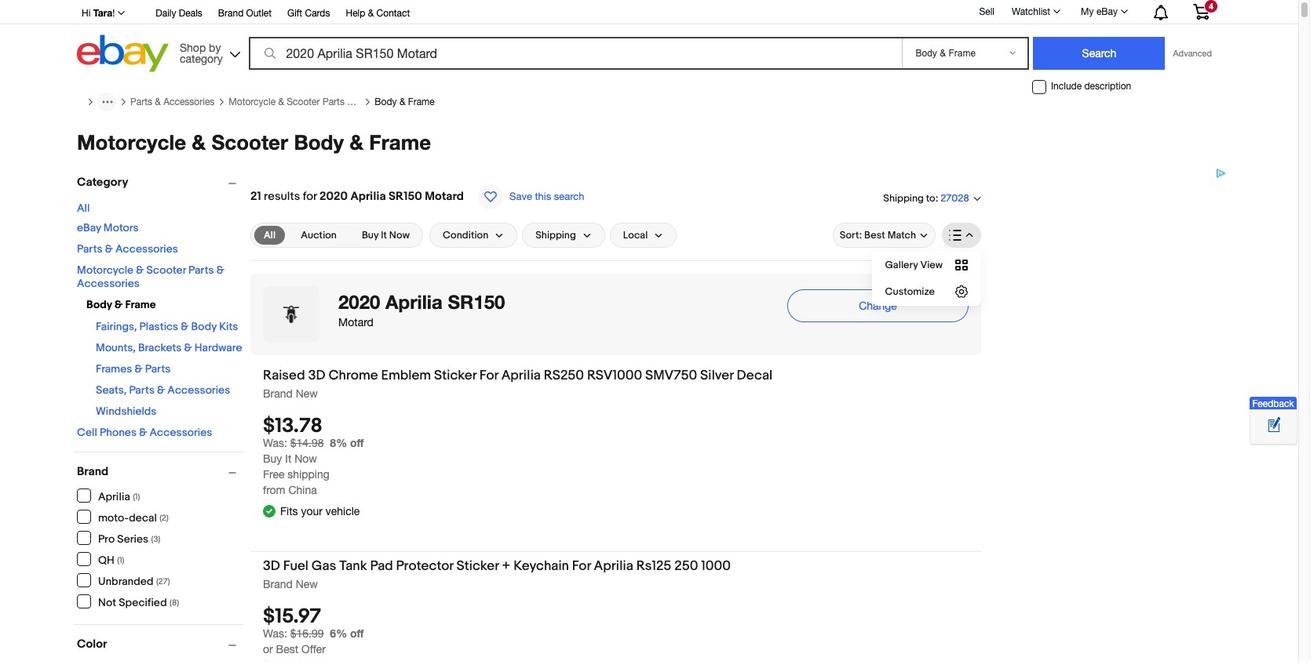 Task type: vqa. For each thing, say whether or not it's contained in the screenshot.
right Console
no



Task type: locate. For each thing, give the bounding box(es) containing it.
0 vertical spatial 3d
[[308, 368, 325, 384]]

now down $14.98
[[295, 453, 317, 466]]

1 vertical spatial new
[[296, 578, 318, 591]]

windshields
[[96, 405, 157, 418]]

!
[[112, 8, 115, 19]]

1 horizontal spatial now
[[389, 229, 410, 242]]

0 vertical spatial ebay
[[1097, 6, 1118, 17]]

0 vertical spatial all
[[77, 202, 90, 215]]

0 vertical spatial was:
[[263, 437, 287, 450]]

0 vertical spatial parts & accessories link
[[130, 97, 215, 108]]

motorcycle & scooter parts & accessories link
[[229, 97, 407, 108], [77, 264, 224, 290]]

1 off from the top
[[350, 437, 364, 450]]

3d right raised
[[308, 368, 325, 384]]

1 vertical spatial buy
[[263, 453, 282, 466]]

off for $15.97
[[350, 627, 364, 640]]

all up ebay motors link
[[77, 202, 90, 215]]

sr150 up buy it now link
[[389, 189, 422, 204]]

1 vertical spatial sr150
[[448, 291, 505, 313]]

scooter up motorcycle & scooter body & frame
[[287, 97, 320, 108]]

0 vertical spatial scooter
[[287, 97, 320, 108]]

category button
[[77, 175, 243, 190]]

and text__icon image
[[263, 504, 276, 517]]

best inside dropdown button
[[864, 229, 885, 242]]

0 vertical spatial off
[[350, 437, 364, 450]]

new down raised
[[296, 388, 318, 400]]

all down results on the left of the page
[[264, 229, 276, 242]]

1 vertical spatial (1)
[[117, 555, 124, 566]]

0 horizontal spatial shipping
[[536, 229, 576, 242]]

best right or
[[276, 644, 298, 656]]

1 horizontal spatial all
[[264, 229, 276, 242]]

all inside 'main content'
[[264, 229, 276, 242]]

now
[[389, 229, 410, 242], [295, 453, 317, 466]]

brand outlet
[[218, 8, 272, 19]]

new
[[296, 388, 318, 400], [296, 578, 318, 591]]

gift cards link
[[287, 5, 330, 23]]

motors
[[103, 221, 139, 235]]

watchlist link
[[1003, 2, 1068, 21]]

1 vertical spatial best
[[276, 644, 298, 656]]

scooter for body
[[211, 130, 288, 155]]

0 horizontal spatial body & frame
[[86, 298, 156, 312]]

parts & accessories link down category
[[130, 97, 215, 108]]

(3)
[[151, 534, 160, 544]]

3d fuel gas tank pad protector sticker + keychain for aprilia rs125 250 1000 heading
[[263, 559, 731, 574]]

shipping inside shipping dropdown button
[[536, 229, 576, 242]]

for
[[480, 368, 498, 384], [572, 559, 591, 574]]

deals
[[179, 8, 202, 19]]

off right "8%"
[[350, 437, 364, 450]]

was: up or
[[263, 628, 287, 640]]

motorcycle down ebay motors link
[[77, 264, 133, 277]]

0 vertical spatial motorcycle
[[229, 97, 276, 108]]

0 vertical spatial new
[[296, 388, 318, 400]]

hardware
[[195, 341, 242, 355]]

0 horizontal spatial sr150
[[389, 189, 422, 204]]

brackets
[[138, 341, 182, 355]]

1 horizontal spatial motorcycle & scooter parts & accessories link
[[229, 97, 407, 108]]

$15.97
[[263, 605, 321, 629]]

scooter up 21
[[211, 130, 288, 155]]

buy inside $13.78 was: $14.98 8% off buy it now free shipping from china
[[263, 453, 282, 466]]

body & frame
[[375, 97, 435, 108], [86, 298, 156, 312]]

0 horizontal spatial now
[[295, 453, 317, 466]]

1 horizontal spatial it
[[381, 229, 387, 242]]

best
[[864, 229, 885, 242], [276, 644, 298, 656]]

for left 'rs250'
[[480, 368, 498, 384]]

0 horizontal spatial all
[[77, 202, 90, 215]]

0 vertical spatial all link
[[77, 202, 90, 215]]

was: inside $15.97 was: $16.99 6% off or best offer
[[263, 628, 287, 640]]

0 vertical spatial frame
[[408, 97, 435, 108]]

(2)
[[160, 513, 169, 523]]

ebay motors parts & accessories motorcycle & scooter parts & accessories
[[77, 221, 224, 290]]

off inside $13.78 was: $14.98 8% off buy it now free shipping from china
[[350, 437, 364, 450]]

main content
[[250, 168, 981, 662]]

was: for $13.78
[[263, 437, 287, 450]]

1 horizontal spatial ebay
[[1097, 6, 1118, 17]]

brand inside raised 3d chrome emblem sticker for aprilia rs250 rsv1000 smv750 silver decal brand new
[[263, 388, 293, 400]]

motorcycle & scooter parts & accessories link up motorcycle & scooter body & frame
[[229, 97, 407, 108]]

save this search button
[[473, 184, 589, 210]]

parts & accessories link down motors
[[77, 243, 178, 256]]

1 horizontal spatial for
[[572, 559, 591, 574]]

Search for anything text field
[[251, 38, 899, 68]]

(8)
[[170, 598, 179, 608]]

1 horizontal spatial body & frame
[[375, 97, 435, 108]]

qh
[[98, 554, 115, 567]]

cell
[[77, 426, 97, 440]]

parts & accessories link
[[130, 97, 215, 108], [77, 243, 178, 256]]

help & contact
[[346, 8, 410, 19]]

ebay left motors
[[77, 221, 101, 235]]

moto-
[[98, 511, 129, 525]]

1 vertical spatial parts & accessories link
[[77, 243, 178, 256]]

0 vertical spatial buy
[[362, 229, 379, 242]]

it inside $13.78 was: $14.98 8% off buy it now free shipping from china
[[285, 453, 291, 466]]

scooter for parts
[[287, 97, 320, 108]]

0 horizontal spatial best
[[276, 644, 298, 656]]

all link up ebay motors link
[[77, 202, 90, 215]]

brand down raised
[[263, 388, 293, 400]]

shipping inside shipping to : 27028
[[883, 192, 924, 205]]

off inside $15.97 was: $16.99 6% off or best offer
[[350, 627, 364, 640]]

decal
[[129, 511, 157, 525]]

0 vertical spatial shipping
[[883, 192, 924, 205]]

motard
[[425, 189, 464, 204], [338, 316, 374, 329]]

aprilia left 'rs250'
[[501, 368, 541, 384]]

seats,
[[96, 384, 127, 397]]

keychain
[[514, 559, 569, 574]]

brand
[[218, 8, 244, 19], [263, 388, 293, 400], [77, 465, 109, 480], [263, 578, 293, 591]]

(1) up moto-decal (2)
[[133, 492, 140, 502]]

ebay inside my ebay link
[[1097, 6, 1118, 17]]

new inside raised 3d chrome emblem sticker for aprilia rs250 rsv1000 smv750 silver decal brand new
[[296, 388, 318, 400]]

shipping left 'to'
[[883, 192, 924, 205]]

emblem
[[381, 368, 431, 384]]

ebay
[[1097, 6, 1118, 17], [77, 221, 101, 235]]

brand up aprilia (1)
[[77, 465, 109, 480]]

1 vertical spatial it
[[285, 453, 291, 466]]

sr150 down condition dropdown button
[[448, 291, 505, 313]]

1 new from the top
[[296, 388, 318, 400]]

plastics
[[139, 320, 178, 334]]

for right keychain
[[572, 559, 591, 574]]

aprilia left 'rs125'
[[594, 559, 633, 574]]

None submit
[[1033, 37, 1165, 70]]

from
[[263, 485, 285, 497]]

windshields link
[[96, 405, 157, 418]]

1 horizontal spatial shipping
[[883, 192, 924, 205]]

(1) right qh
[[117, 555, 124, 566]]

view
[[920, 259, 943, 272]]

& inside help & contact link
[[368, 8, 374, 19]]

aprilia inside raised 3d chrome emblem sticker for aprilia rs250 rsv1000 smv750 silver decal brand new
[[501, 368, 541, 384]]

brand down fuel
[[263, 578, 293, 591]]

gallery view link
[[873, 252, 980, 279]]

was: for $15.97
[[263, 628, 287, 640]]

aprilia
[[350, 189, 386, 204], [385, 291, 443, 313], [501, 368, 541, 384], [98, 490, 130, 504], [594, 559, 633, 574]]

ebay motors link
[[77, 221, 139, 235]]

sell
[[979, 6, 995, 17]]

0 vertical spatial sticker
[[434, 368, 477, 384]]

sort: best match button
[[833, 223, 936, 248]]

search
[[554, 191, 585, 203]]

1 vertical spatial for
[[572, 559, 591, 574]]

for inside 3d fuel gas tank pad protector sticker + keychain for aprilia rs125 250 1000 brand new
[[572, 559, 591, 574]]

motard up chrome
[[338, 316, 374, 329]]

0 vertical spatial for
[[480, 368, 498, 384]]

now down 21 results for 2020 aprilia sr150 motard
[[389, 229, 410, 242]]

category
[[77, 175, 128, 190]]

shop by category
[[180, 41, 223, 65]]

1 vertical spatial was:
[[263, 628, 287, 640]]

1 horizontal spatial sr150
[[448, 291, 505, 313]]

aprilia down buy it now link
[[385, 291, 443, 313]]

0 vertical spatial (1)
[[133, 492, 140, 502]]

250
[[675, 559, 698, 574]]

1 was: from the top
[[263, 437, 287, 450]]

1 vertical spatial sticker
[[456, 559, 499, 574]]

sticker right emblem
[[434, 368, 477, 384]]

sort:
[[840, 229, 862, 242]]

for inside raised 3d chrome emblem sticker for aprilia rs250 rsv1000 smv750 silver decal brand new
[[480, 368, 498, 384]]

1 vertical spatial scooter
[[211, 130, 288, 155]]

tank
[[339, 559, 367, 574]]

scooter up fairings, plastics & body kits link
[[146, 264, 186, 277]]

0 vertical spatial 2020
[[320, 189, 348, 204]]

3d
[[308, 368, 325, 384], [263, 559, 280, 574]]

shipping down the save this search
[[536, 229, 576, 242]]

(1) inside aprilia (1)
[[133, 492, 140, 502]]

match
[[888, 229, 916, 242]]

it down $14.98
[[285, 453, 291, 466]]

brand inside brand outlet link
[[218, 8, 244, 19]]

0 horizontal spatial (1)
[[117, 555, 124, 566]]

0 vertical spatial best
[[864, 229, 885, 242]]

motorcycle up motorcycle & scooter body & frame
[[229, 97, 276, 108]]

3d inside raised 3d chrome emblem sticker for aprilia rs250 rsv1000 smv750 silver decal brand new
[[308, 368, 325, 384]]

2 vertical spatial scooter
[[146, 264, 186, 277]]

accessories
[[163, 97, 215, 108], [356, 97, 407, 108], [115, 243, 178, 256], [77, 277, 140, 290], [167, 384, 230, 397], [149, 426, 212, 440]]

1 horizontal spatial (1)
[[133, 492, 140, 502]]

best right the sort:
[[864, 229, 885, 242]]

0 horizontal spatial all link
[[77, 202, 90, 215]]

my
[[1081, 6, 1094, 17]]

1 vertical spatial now
[[295, 453, 317, 466]]

1 vertical spatial motorcycle
[[77, 130, 186, 155]]

customize
[[885, 286, 935, 298]]

sticker
[[434, 368, 477, 384], [456, 559, 499, 574]]

2 vertical spatial motorcycle
[[77, 264, 133, 277]]

cell phones & accessories link
[[77, 426, 212, 440]]

1 vertical spatial all link
[[254, 226, 285, 245]]

0 horizontal spatial buy
[[263, 453, 282, 466]]

brand left outlet
[[218, 8, 244, 19]]

all
[[77, 202, 90, 215], [264, 229, 276, 242]]

1 vertical spatial motard
[[338, 316, 374, 329]]

buy up free
[[263, 453, 282, 466]]

1 vertical spatial all
[[264, 229, 276, 242]]

1 vertical spatial 2020
[[338, 291, 380, 313]]

was: inside $13.78 was: $14.98 8% off buy it now free shipping from china
[[263, 437, 287, 450]]

hi tara !
[[82, 7, 115, 19]]

2020 down buy it now link
[[338, 291, 380, 313]]

2020 inside 2020 aprilia sr150 motard
[[338, 291, 380, 313]]

2 off from the top
[[350, 627, 364, 640]]

rs125
[[636, 559, 672, 574]]

0 horizontal spatial ebay
[[77, 221, 101, 235]]

1 vertical spatial motorcycle & scooter parts & accessories link
[[77, 264, 224, 290]]

0 vertical spatial motard
[[425, 189, 464, 204]]

1 vertical spatial off
[[350, 627, 364, 640]]

sticker inside 3d fuel gas tank pad protector sticker + keychain for aprilia rs125 250 1000 brand new
[[456, 559, 499, 574]]

0 horizontal spatial 3d
[[263, 559, 280, 574]]

ebay right my
[[1097, 6, 1118, 17]]

off right 6% at bottom
[[350, 627, 364, 640]]

1 horizontal spatial motard
[[425, 189, 464, 204]]

0 horizontal spatial for
[[480, 368, 498, 384]]

sticker left +
[[456, 559, 499, 574]]

silver
[[700, 368, 734, 384]]

it down 21 results for 2020 aprilia sr150 motard
[[381, 229, 387, 242]]

tara
[[93, 7, 112, 19]]

all link down results on the left of the page
[[254, 226, 285, 245]]

3d left fuel
[[263, 559, 280, 574]]

2020
[[320, 189, 348, 204], [338, 291, 380, 313]]

motorcycle for motorcycle & scooter parts & accessories
[[229, 97, 276, 108]]

new down fuel
[[296, 578, 318, 591]]

off for $13.78
[[350, 437, 364, 450]]

1 vertical spatial ebay
[[77, 221, 101, 235]]

was: up free
[[263, 437, 287, 450]]

sticker inside raised 3d chrome emblem sticker for aprilia rs250 rsv1000 smv750 silver decal brand new
[[434, 368, 477, 384]]

it
[[381, 229, 387, 242], [285, 453, 291, 466]]

motard up condition
[[425, 189, 464, 204]]

(1) inside qh (1)
[[117, 555, 124, 566]]

motorcycle & scooter parts & accessories
[[229, 97, 407, 108]]

contact
[[377, 8, 410, 19]]

raised 3d chrome emblem sticker for aprilia rs250 rsv1000 smv750 silver decal heading
[[263, 368, 773, 384]]

1 vertical spatial shipping
[[536, 229, 576, 242]]

0 horizontal spatial it
[[285, 453, 291, 466]]

motorcycle & scooter parts & accessories link up plastics
[[77, 264, 224, 290]]

motorcycle up category dropdown button
[[77, 130, 186, 155]]

this
[[535, 191, 551, 203]]

2 new from the top
[[296, 578, 318, 591]]

(1)
[[133, 492, 140, 502], [117, 555, 124, 566]]

1 vertical spatial 3d
[[263, 559, 280, 574]]

1 horizontal spatial 3d
[[308, 368, 325, 384]]

buy down 21 results for 2020 aprilia sr150 motard
[[362, 229, 379, 242]]

now inside $13.78 was: $14.98 8% off buy it now free shipping from china
[[295, 453, 317, 466]]

color button
[[77, 637, 243, 652]]

body
[[375, 97, 397, 108], [294, 130, 344, 155], [86, 298, 112, 312], [191, 320, 217, 334]]

watchlist
[[1012, 6, 1050, 17]]

2020 right for
[[320, 189, 348, 204]]

0 horizontal spatial motard
[[338, 316, 374, 329]]

0 horizontal spatial motorcycle & scooter parts & accessories link
[[77, 264, 224, 290]]

0 vertical spatial now
[[389, 229, 410, 242]]

1 horizontal spatial best
[[864, 229, 885, 242]]

not specified (8)
[[98, 596, 179, 610]]

shop
[[180, 41, 206, 54]]

ebay inside the ebay motors parts & accessories motorcycle & scooter parts & accessories
[[77, 221, 101, 235]]

fairings, plastics & body kits link
[[96, 320, 238, 334]]

0 vertical spatial motorcycle & scooter parts & accessories link
[[229, 97, 407, 108]]

unbranded
[[98, 575, 154, 588]]

2 was: from the top
[[263, 628, 287, 640]]



Task type: describe. For each thing, give the bounding box(es) containing it.
pad
[[370, 559, 393, 574]]

moto-decal (2)
[[98, 511, 169, 525]]

aprilia up moto-
[[98, 490, 130, 504]]

27028
[[941, 193, 969, 205]]

shipping for shipping
[[536, 229, 576, 242]]

0 vertical spatial it
[[381, 229, 387, 242]]

sell link
[[972, 6, 1002, 17]]

color
[[77, 637, 107, 652]]

gallery view
[[885, 259, 943, 272]]

scooter inside the ebay motors parts & accessories motorcycle & scooter parts & accessories
[[146, 264, 186, 277]]

3d fuel gas tank pad protector sticker + keychain for aprilia rs125 250 1000 brand new
[[263, 559, 731, 591]]

1 horizontal spatial buy
[[362, 229, 379, 242]]

motorcycle inside the ebay motors parts & accessories motorcycle & scooter parts & accessories
[[77, 264, 133, 277]]

body inside the fairings, plastics & body kits mounts, brackets & hardware frames & parts seats, parts & accessories windshields
[[191, 320, 217, 334]]

your
[[301, 505, 323, 518]]

protector
[[396, 559, 453, 574]]

advertisement region
[[994, 168, 1229, 639]]

motorcycle & scooter body & frame
[[77, 130, 431, 155]]

specified
[[119, 596, 167, 610]]

3d fuel gas tank pad protector sticker + keychain for aprilia rs125 250 1000 link
[[263, 559, 780, 577]]

1 vertical spatial frame
[[369, 130, 431, 155]]

1 vertical spatial body & frame
[[86, 298, 156, 312]]

daily deals
[[156, 8, 202, 19]]

$13.78 was: $14.98 8% off buy it now free shipping from china
[[263, 415, 364, 497]]

cards
[[305, 8, 330, 19]]

frames
[[96, 363, 132, 376]]

shop by category banner
[[73, 0, 1221, 76]]

shipping to : 27028
[[883, 192, 969, 205]]

gift
[[287, 8, 302, 19]]

my ebay
[[1081, 6, 1118, 17]]

include description
[[1051, 81, 1131, 92]]

results
[[264, 189, 300, 204]]

china
[[288, 485, 317, 497]]

21
[[250, 189, 261, 204]]

unbranded (27)
[[98, 575, 170, 588]]

shipping for shipping to : 27028
[[883, 192, 924, 205]]

4
[[1209, 2, 1214, 11]]

help
[[346, 8, 365, 19]]

new inside 3d fuel gas tank pad protector sticker + keychain for aprilia rs125 250 1000 brand new
[[296, 578, 318, 591]]

free
[[263, 469, 285, 481]]

auction link
[[291, 226, 346, 245]]

shop by category button
[[173, 35, 243, 69]]

(1) for aprilia
[[133, 492, 140, 502]]

shipping
[[288, 469, 330, 481]]

to
[[926, 192, 935, 205]]

phones
[[100, 426, 137, 440]]

chrome
[[328, 368, 378, 384]]

customize button
[[873, 279, 980, 305]]

accessories inside the fairings, plastics & body kits mounts, brackets & hardware frames & parts seats, parts & accessories windshields
[[167, 384, 230, 397]]

(1) for qh
[[117, 555, 124, 566]]

by
[[209, 41, 221, 54]]

mounts, brackets & hardware link
[[96, 341, 242, 355]]

hi
[[82, 8, 91, 19]]

aprilia up buy it now
[[350, 189, 386, 204]]

sr150 inside 2020 aprilia sr150 motard
[[448, 291, 505, 313]]

0 vertical spatial body & frame
[[375, 97, 435, 108]]

0 vertical spatial sr150
[[389, 189, 422, 204]]

brand outlet link
[[218, 5, 272, 23]]

1 horizontal spatial all link
[[254, 226, 285, 245]]

condition button
[[429, 223, 517, 248]]

rsv1000
[[587, 368, 642, 384]]

$16.99
[[290, 628, 324, 640]]

brand button
[[77, 465, 243, 480]]

best inside $15.97 was: $16.99 6% off or best offer
[[276, 644, 298, 656]]

raised
[[263, 368, 305, 384]]

1000
[[701, 559, 731, 574]]

qh (1)
[[98, 554, 124, 567]]

description
[[1084, 81, 1131, 92]]

parts & accessories
[[130, 97, 215, 108]]

raised 3d chrome emblem sticker for aprilia rs250 rsv1000 smv750 silver decal brand new
[[263, 368, 773, 400]]

category
[[180, 52, 223, 65]]

motorcycle for motorcycle & scooter body & frame
[[77, 130, 186, 155]]

mounts,
[[96, 341, 136, 355]]

$13.78
[[263, 415, 322, 439]]

$14.98
[[290, 437, 324, 450]]

body & frame link
[[375, 97, 435, 108]]

daily deals link
[[156, 5, 202, 23]]

3d inside 3d fuel gas tank pad protector sticker + keychain for aprilia rs125 250 1000 brand new
[[263, 559, 280, 574]]

for
[[303, 189, 317, 204]]

help & contact link
[[346, 5, 410, 23]]

2 vertical spatial frame
[[125, 298, 156, 312]]

motard inside 2020 aprilia sr150 motard
[[338, 316, 374, 329]]

main content containing $13.78
[[250, 168, 981, 662]]

pro series (3)
[[98, 533, 160, 546]]

(27)
[[156, 577, 170, 587]]

frames & parts link
[[96, 363, 171, 376]]

pro
[[98, 533, 115, 546]]

rs250
[[544, 368, 584, 384]]

none submit inside shop by category banner
[[1033, 37, 1165, 70]]

decal
[[737, 368, 773, 384]]

All selected text field
[[264, 228, 276, 243]]

series
[[117, 533, 148, 546]]

account navigation
[[73, 0, 1221, 24]]

save this search
[[509, 191, 585, 203]]

listing options selector. list view selected. image
[[949, 229, 974, 242]]

6%
[[330, 627, 347, 640]]

seats, parts & accessories link
[[96, 384, 230, 397]]

gas
[[311, 559, 336, 574]]

fits
[[280, 505, 298, 518]]

fits your vehicle
[[280, 505, 360, 518]]

aprilia inside 2020 aprilia sr150 motard
[[385, 291, 443, 313]]

advanced link
[[1165, 38, 1220, 69]]

aprilia inside 3d fuel gas tank pad protector sticker + keychain for aprilia rs125 250 1000 brand new
[[594, 559, 633, 574]]

daily
[[156, 8, 176, 19]]

or
[[263, 644, 273, 656]]

brand inside 3d fuel gas tank pad protector sticker + keychain for aprilia rs125 250 1000 brand new
[[263, 578, 293, 591]]

change button
[[787, 290, 969, 323]]



